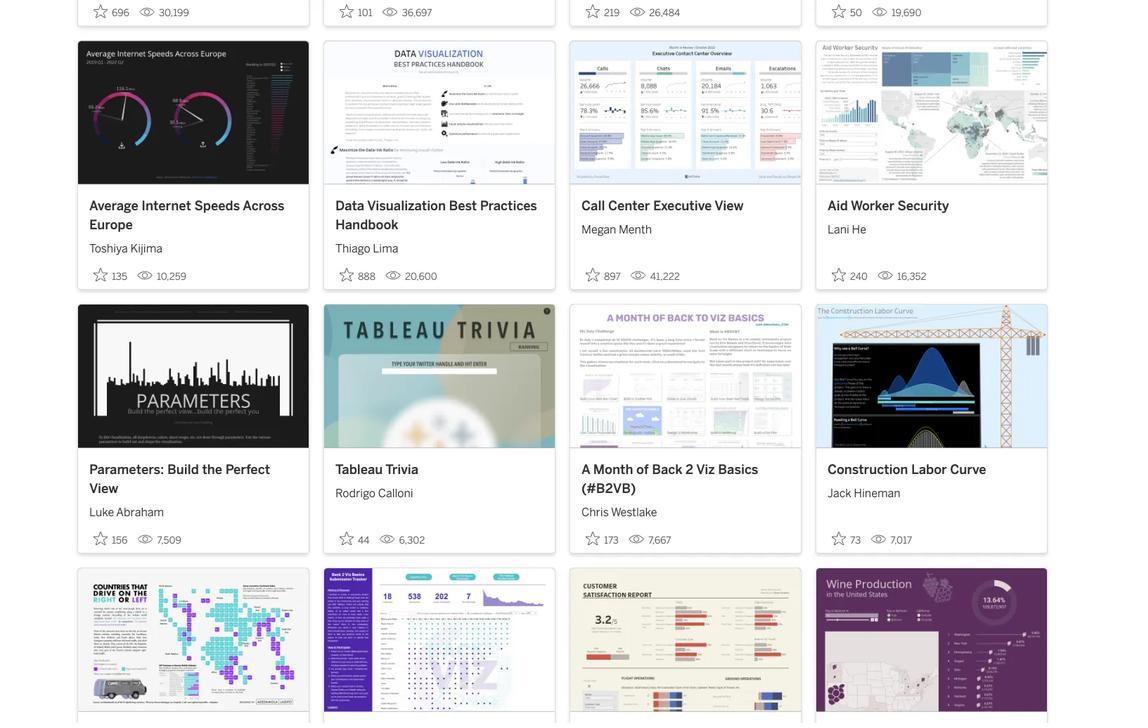Task type: vqa. For each thing, say whether or not it's contained in the screenshot.


Task type: describe. For each thing, give the bounding box(es) containing it.
add favorite button for aid worker security
[[828, 264, 872, 286]]

megan
[[582, 223, 616, 236]]

rodrigo calloni
[[336, 486, 413, 500]]

897
[[604, 271, 621, 282]]

thiago lima link
[[336, 235, 544, 257]]

luke abraham
[[89, 506, 164, 519]]

toshiya
[[89, 242, 128, 255]]

visualization
[[367, 198, 446, 213]]

26,484
[[649, 7, 680, 18]]

19,690
[[892, 7, 922, 18]]

rodrigo
[[336, 486, 376, 500]]

center
[[608, 198, 650, 213]]

curve
[[950, 461, 986, 477]]

chris westlake link
[[582, 498, 790, 521]]

call center executive view
[[582, 198, 744, 213]]

add favorite button for call center executive view
[[582, 264, 625, 286]]

of
[[637, 461, 649, 477]]

135
[[112, 271, 127, 282]]

36,697 views element
[[377, 1, 438, 24]]

back
[[652, 461, 683, 477]]

aid worker security link
[[828, 196, 1036, 215]]

Add Favorite button
[[336, 264, 380, 286]]

abraham
[[116, 506, 164, 519]]

construction labor curve link
[[828, 460, 1036, 479]]

36,697
[[402, 7, 432, 18]]

build
[[167, 461, 199, 477]]

basics
[[718, 461, 758, 477]]

the
[[202, 461, 222, 477]]

view inside parameters: build the perfect view
[[89, 481, 118, 496]]

kijima
[[130, 242, 163, 255]]

Add Favorite button
[[582, 0, 624, 23]]

menth
[[619, 223, 652, 236]]

6,302
[[399, 534, 425, 546]]

average internet speeds across europe link
[[89, 196, 298, 235]]

luke
[[89, 506, 114, 519]]

a
[[582, 461, 590, 477]]

best
[[449, 198, 477, 213]]

handbook
[[336, 217, 399, 233]]

tableau trivia link
[[336, 460, 544, 479]]

viz
[[696, 461, 715, 477]]

a month of back 2 viz basics (#b2vb)
[[582, 461, 758, 496]]

westlake
[[611, 506, 657, 519]]

call
[[582, 198, 605, 213]]

20,600 views element
[[380, 265, 443, 288]]

lani he link
[[828, 215, 1036, 238]]

Add Favorite button
[[828, 527, 865, 550]]

7,667 views element
[[623, 529, 677, 551]]

speeds
[[194, 198, 240, 213]]

30,199
[[159, 7, 189, 18]]

he
[[852, 223, 867, 236]]

across
[[243, 198, 285, 213]]

calloni
[[378, 486, 413, 500]]

add favorite button containing 696
[[89, 0, 134, 23]]

30,199 views element
[[134, 1, 195, 24]]

240
[[850, 271, 868, 282]]

add favorite button for tableau trivia
[[336, 527, 374, 550]]

26,484 views element
[[624, 1, 686, 24]]

73
[[850, 534, 861, 546]]

jack
[[828, 486, 852, 500]]

a month of back 2 viz basics (#b2vb) link
[[582, 460, 790, 498]]

10,259 views element
[[131, 265, 192, 288]]

219
[[604, 7, 620, 18]]

rodrigo calloni link
[[336, 479, 544, 501]]

security
[[898, 198, 949, 213]]



Task type: locate. For each thing, give the bounding box(es) containing it.
add favorite button containing 156
[[89, 527, 132, 550]]

10,259
[[157, 271, 186, 282]]

1 horizontal spatial view
[[715, 198, 744, 213]]

tableau trivia
[[336, 461, 419, 477]]

average internet speeds across europe
[[89, 198, 285, 233]]

europe
[[89, 217, 133, 233]]

add favorite button down "chris"
[[582, 527, 623, 550]]

888
[[358, 271, 376, 282]]

add favorite button down lani he
[[828, 264, 872, 286]]

jack hineman
[[828, 486, 901, 500]]

data visualization best practices handbook
[[336, 198, 537, 233]]

perfect
[[226, 461, 270, 477]]

chris
[[582, 506, 609, 519]]

add favorite button containing 50
[[828, 0, 866, 23]]

Add Favorite button
[[89, 0, 134, 23], [828, 0, 866, 23], [89, 264, 131, 286], [582, 264, 625, 286], [828, 264, 872, 286], [89, 527, 132, 550], [336, 527, 374, 550], [582, 527, 623, 550]]

173
[[604, 534, 619, 546]]

toshiya kijima
[[89, 242, 163, 255]]

lima
[[373, 242, 399, 255]]

executive
[[653, 198, 712, 213]]

41,222 views element
[[625, 265, 686, 288]]

view
[[715, 198, 744, 213], [89, 481, 118, 496]]

add favorite button for a month of back 2 viz basics (#b2vb)
[[582, 527, 623, 550]]

lani he
[[828, 223, 867, 236]]

add favorite button containing 240
[[828, 264, 872, 286]]

6,302 views element
[[374, 529, 431, 551]]

add favorite button containing 173
[[582, 527, 623, 550]]

101
[[358, 7, 373, 18]]

add favorite button containing 135
[[89, 264, 131, 286]]

19,690 views element
[[866, 1, 927, 24]]

aid
[[828, 198, 848, 213]]

parameters: build the perfect view link
[[89, 460, 298, 498]]

add favorite button down the luke
[[89, 527, 132, 550]]

add favorite button containing 44
[[336, 527, 374, 550]]

megan menth link
[[582, 215, 790, 238]]

(#b2vb)
[[582, 481, 636, 496]]

add favorite button down megan
[[582, 264, 625, 286]]

44
[[358, 534, 370, 546]]

add favorite button left 19,690
[[828, 0, 866, 23]]

add favorite button containing 897
[[582, 264, 625, 286]]

hineman
[[854, 486, 901, 500]]

data
[[336, 198, 364, 213]]

add favorite button down 'rodrigo'
[[336, 527, 374, 550]]

7,017
[[891, 534, 912, 546]]

labor
[[912, 461, 947, 477]]

Add Favorite button
[[336, 0, 377, 23]]

2
[[686, 461, 694, 477]]

aid worker security
[[828, 198, 949, 213]]

16,352 views element
[[872, 265, 932, 288]]

16,352
[[898, 271, 927, 282]]

megan menth
[[582, 223, 652, 236]]

tableau
[[336, 461, 383, 477]]

20,600
[[405, 271, 437, 282]]

0 vertical spatial view
[[715, 198, 744, 213]]

parameters: build the perfect view
[[89, 461, 270, 496]]

toshiya kijima link
[[89, 235, 298, 257]]

internet
[[142, 198, 191, 213]]

1 vertical spatial view
[[89, 481, 118, 496]]

worker
[[851, 198, 895, 213]]

50
[[850, 7, 862, 18]]

average
[[89, 198, 138, 213]]

add favorite button for parameters: build the perfect view
[[89, 527, 132, 550]]

add favorite button down toshiya
[[89, 264, 131, 286]]

luke abraham link
[[89, 498, 298, 521]]

7,509
[[157, 534, 181, 546]]

practices
[[480, 198, 537, 213]]

data visualization best practices handbook link
[[336, 196, 544, 235]]

add favorite button for average internet speeds across europe
[[89, 264, 131, 286]]

chris westlake
[[582, 506, 657, 519]]

view up the luke
[[89, 481, 118, 496]]

call center executive view link
[[582, 196, 790, 215]]

construction
[[828, 461, 908, 477]]

7,017 views element
[[865, 529, 918, 551]]

696
[[112, 7, 129, 18]]

view right executive
[[715, 198, 744, 213]]

jack hineman link
[[828, 479, 1036, 501]]

trivia
[[386, 461, 419, 477]]

7,509 views element
[[132, 529, 187, 551]]

7,667
[[648, 534, 671, 546]]

parameters:
[[89, 461, 164, 477]]

workbook thumbnail image
[[78, 41, 309, 184], [324, 41, 555, 184], [570, 41, 801, 184], [817, 41, 1047, 184], [78, 305, 309, 448], [324, 305, 555, 448], [570, 305, 801, 448], [817, 305, 1047, 448], [78, 568, 309, 711], [324, 568, 555, 711], [570, 568, 801, 711], [817, 568, 1047, 711]]

add favorite button left the 30,199
[[89, 0, 134, 23]]

156
[[112, 534, 128, 546]]

thiago lima
[[336, 242, 399, 255]]

construction labor curve
[[828, 461, 986, 477]]

thiago
[[336, 242, 370, 255]]

month
[[593, 461, 633, 477]]

41,222
[[650, 271, 680, 282]]

0 horizontal spatial view
[[89, 481, 118, 496]]

lani
[[828, 223, 850, 236]]



